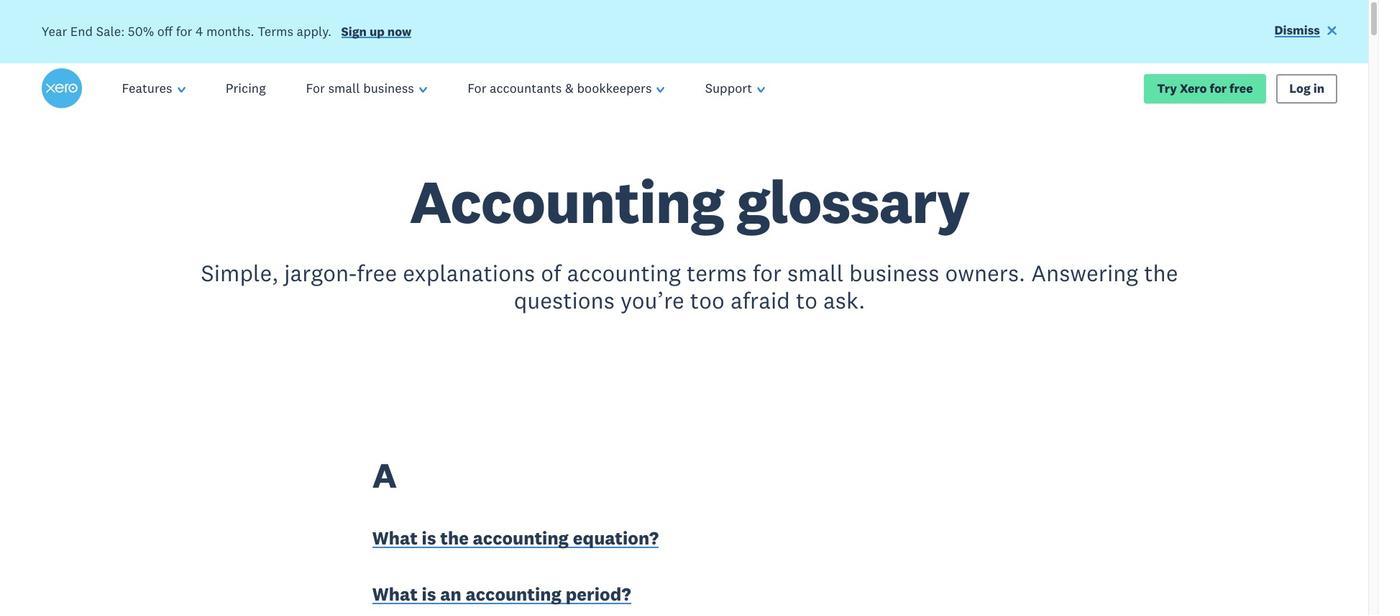 Task type: describe. For each thing, give the bounding box(es) containing it.
log in
[[1290, 80, 1325, 96]]

equation?
[[573, 527, 659, 550]]

4
[[196, 23, 203, 39]]

owners.
[[946, 258, 1026, 287]]

sign
[[341, 24, 367, 39]]

explanations
[[403, 258, 535, 287]]

pricing link
[[206, 63, 286, 114]]

1 vertical spatial the
[[440, 527, 469, 550]]

try xero for free link
[[1145, 74, 1267, 103]]

for for for accountants & bookkeepers
[[468, 80, 487, 97]]

off
[[157, 23, 173, 39]]

glossary
[[737, 163, 970, 239]]

answering
[[1032, 258, 1139, 287]]

accountants
[[490, 80, 562, 97]]

0 horizontal spatial for
[[176, 23, 192, 39]]

log
[[1290, 80, 1311, 96]]

year
[[41, 23, 67, 39]]

bookkeepers
[[577, 80, 652, 97]]

try
[[1158, 80, 1178, 96]]

ask.
[[824, 286, 866, 315]]

too
[[691, 286, 725, 315]]

&
[[565, 80, 574, 97]]

what is the accounting equation?
[[373, 527, 659, 550]]

accounting glossary
[[410, 163, 970, 239]]

log in link
[[1277, 74, 1338, 103]]

what is an accounting period? link
[[373, 582, 632, 609]]

try xero for free
[[1158, 80, 1254, 96]]

accounting
[[410, 163, 724, 239]]

for small business button
[[286, 63, 448, 114]]

what for what is an accounting period?
[[373, 583, 418, 606]]

the inside simple, jargon-free explanations of accounting terms for small business owners. answering the questions you're too afraid to ask.
[[1145, 258, 1179, 287]]

dismiss
[[1275, 22, 1321, 38]]

for inside 'link'
[[1210, 80, 1228, 96]]

free inside 'link'
[[1230, 80, 1254, 96]]

for accountants & bookkeepers
[[468, 80, 652, 97]]

what is an accounting period?
[[373, 583, 632, 606]]

xero
[[1181, 80, 1208, 96]]

for small business
[[306, 80, 414, 97]]

of
[[541, 258, 562, 287]]

period?
[[566, 583, 632, 606]]

for for for small business
[[306, 80, 325, 97]]

end
[[70, 23, 93, 39]]

support
[[706, 80, 753, 97]]

small inside simple, jargon-free explanations of accounting terms for small business owners. answering the questions you're too afraid to ask.
[[788, 258, 844, 287]]

is for an
[[422, 583, 436, 606]]



Task type: vqa. For each thing, say whether or not it's contained in the screenshot.
For small business dropdown button
yes



Task type: locate. For each thing, give the bounding box(es) containing it.
a
[[373, 453, 397, 497]]

for inside simple, jargon-free explanations of accounting terms for small business owners. answering the questions you're too afraid to ask.
[[753, 258, 782, 287]]

jargon-
[[284, 258, 357, 287]]

for down apply.
[[306, 80, 325, 97]]

simple, jargon-free explanations of accounting terms for small business owners. answering the questions you're too afraid to ask.
[[201, 258, 1179, 315]]

1 vertical spatial small
[[788, 258, 844, 287]]

months.
[[206, 23, 254, 39]]

1 vertical spatial is
[[422, 583, 436, 606]]

sign up now link
[[341, 24, 412, 43]]

sale:
[[96, 23, 125, 39]]

for accountants & bookkeepers button
[[448, 63, 685, 114]]

accounting inside simple, jargon-free explanations of accounting terms for small business owners. answering the questions you're too afraid to ask.
[[567, 258, 681, 287]]

2 what from the top
[[373, 583, 418, 606]]

1 what from the top
[[373, 527, 418, 550]]

what left an at the bottom left of page
[[373, 583, 418, 606]]

for left accountants
[[468, 80, 487, 97]]

the
[[1145, 258, 1179, 287], [440, 527, 469, 550]]

what for what is the accounting equation?
[[373, 527, 418, 550]]

for right xero
[[1210, 80, 1228, 96]]

accounting inside what is an accounting period? link
[[466, 583, 562, 606]]

now
[[388, 24, 412, 39]]

1 vertical spatial what
[[373, 583, 418, 606]]

up
[[370, 24, 385, 39]]

for left to
[[753, 258, 782, 287]]

1 vertical spatial accounting
[[473, 527, 569, 550]]

0 vertical spatial small
[[328, 80, 360, 97]]

for left 4
[[176, 23, 192, 39]]

0 vertical spatial for
[[176, 23, 192, 39]]

dismiss button
[[1275, 22, 1338, 41]]

for
[[176, 23, 192, 39], [1210, 80, 1228, 96], [753, 258, 782, 287]]

xero homepage image
[[41, 68, 82, 109]]

terms
[[258, 23, 294, 39]]

is
[[422, 527, 436, 550], [422, 583, 436, 606]]

business inside simple, jargon-free explanations of accounting terms for small business owners. answering the questions you're too afraid to ask.
[[850, 258, 940, 287]]

simple,
[[201, 258, 279, 287]]

1 vertical spatial free
[[357, 258, 397, 287]]

business inside dropdown button
[[363, 80, 414, 97]]

0 horizontal spatial for
[[306, 80, 325, 97]]

afraid
[[731, 286, 791, 315]]

free
[[1230, 80, 1254, 96], [357, 258, 397, 287]]

1 horizontal spatial for
[[468, 80, 487, 97]]

features button
[[102, 63, 206, 114]]

0 horizontal spatial small
[[328, 80, 360, 97]]

what
[[373, 527, 418, 550], [373, 583, 418, 606]]

to
[[796, 286, 818, 315]]

1 is from the top
[[422, 527, 436, 550]]

1 horizontal spatial free
[[1230, 80, 1254, 96]]

business
[[363, 80, 414, 97], [850, 258, 940, 287]]

2 vertical spatial for
[[753, 258, 782, 287]]

0 vertical spatial business
[[363, 80, 414, 97]]

accounting
[[567, 258, 681, 287], [473, 527, 569, 550], [466, 583, 562, 606]]

pricing
[[226, 80, 266, 97]]

1 horizontal spatial the
[[1145, 258, 1179, 287]]

0 horizontal spatial the
[[440, 527, 469, 550]]

50%
[[128, 23, 154, 39]]

1 horizontal spatial for
[[753, 258, 782, 287]]

terms
[[687, 258, 747, 287]]

an
[[440, 583, 462, 606]]

support button
[[685, 63, 786, 114]]

2 is from the top
[[422, 583, 436, 606]]

features
[[122, 80, 172, 97]]

0 vertical spatial the
[[1145, 258, 1179, 287]]

1 vertical spatial for
[[1210, 80, 1228, 96]]

small inside dropdown button
[[328, 80, 360, 97]]

you're
[[621, 286, 685, 315]]

2 vertical spatial accounting
[[466, 583, 562, 606]]

0 vertical spatial free
[[1230, 80, 1254, 96]]

small
[[328, 80, 360, 97], [788, 258, 844, 287]]

accounting for period?
[[466, 583, 562, 606]]

apply.
[[297, 23, 332, 39]]

what is the accounting equation? link
[[373, 526, 659, 553]]

in
[[1314, 80, 1325, 96]]

accounting for equation?
[[473, 527, 569, 550]]

free inside simple, jargon-free explanations of accounting terms for small business owners. answering the questions you're too afraid to ask.
[[357, 258, 397, 287]]

questions
[[514, 286, 615, 315]]

1 horizontal spatial business
[[850, 258, 940, 287]]

is for the
[[422, 527, 436, 550]]

0 vertical spatial what
[[373, 527, 418, 550]]

0 vertical spatial accounting
[[567, 258, 681, 287]]

for
[[306, 80, 325, 97], [468, 80, 487, 97]]

1 vertical spatial business
[[850, 258, 940, 287]]

1 horizontal spatial small
[[788, 258, 844, 287]]

sign up now
[[341, 24, 412, 39]]

year end sale: 50% off for 4 months. terms apply.
[[41, 23, 332, 39]]

2 horizontal spatial for
[[1210, 80, 1228, 96]]

1 for from the left
[[306, 80, 325, 97]]

0 horizontal spatial free
[[357, 258, 397, 287]]

0 horizontal spatial business
[[363, 80, 414, 97]]

what down a
[[373, 527, 418, 550]]

2 for from the left
[[468, 80, 487, 97]]

0 vertical spatial is
[[422, 527, 436, 550]]



